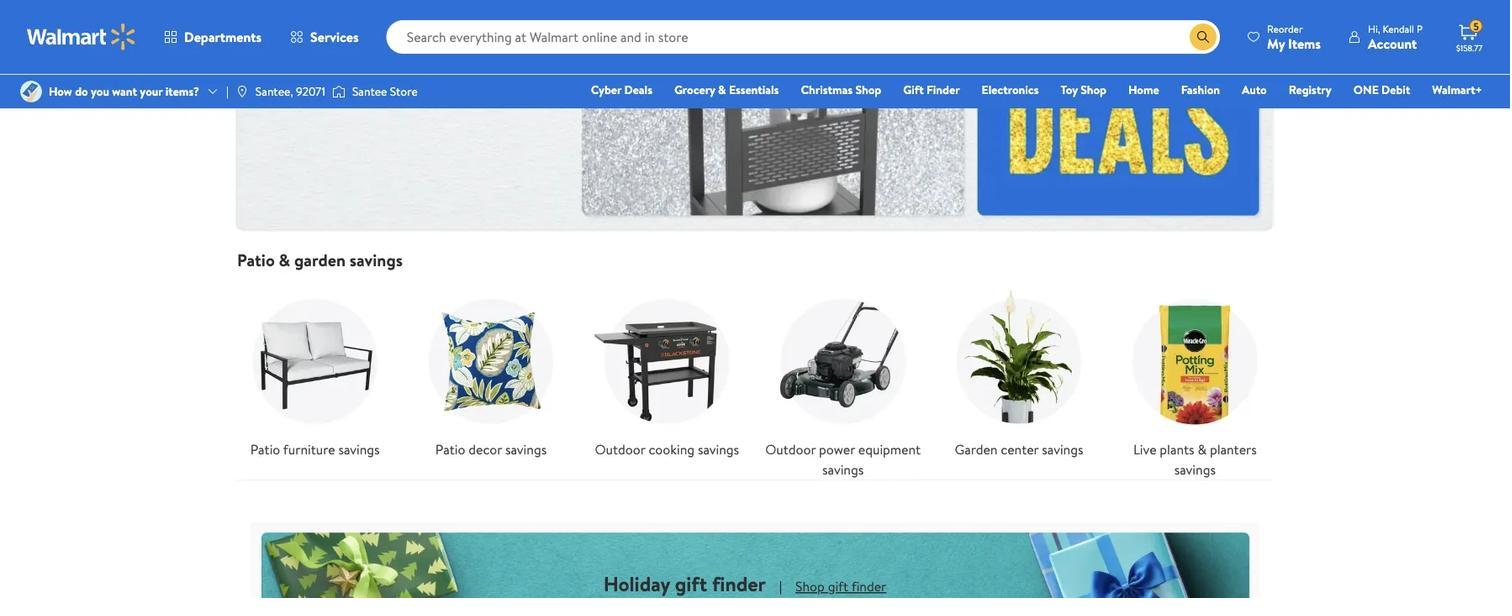 Task type: locate. For each thing, give the bounding box(es) containing it.
0 horizontal spatial  image
[[20, 81, 42, 103]]

outdoor cooking savings
[[595, 441, 739, 459]]

savings right decor
[[505, 441, 547, 459]]

christmas
[[801, 82, 853, 98]]

 image for santee store
[[332, 83, 346, 100]]

decor
[[469, 441, 502, 459]]

outdoor inside outdoor power equipment savings
[[766, 441, 816, 459]]

departments
[[184, 28, 262, 46]]

one debit
[[1354, 82, 1411, 98]]

5
[[1474, 19, 1480, 33]]

holiday gift finder. get just what they want, for less. image
[[251, 522, 1260, 599]]

cooking
[[649, 441, 695, 459]]

& left garden
[[279, 248, 290, 272]]

1 vertical spatial &
[[279, 248, 290, 272]]

patio for patio furniture savings
[[250, 441, 280, 459]]

1 outdoor from the left
[[595, 441, 646, 459]]

toy shop
[[1061, 82, 1107, 98]]

patio decor savings link
[[413, 284, 569, 460]]

1 horizontal spatial gift
[[828, 578, 849, 596]]

shop
[[856, 82, 882, 98], [1081, 82, 1107, 98], [796, 578, 825, 596]]

santee,
[[256, 83, 293, 100]]

0 horizontal spatial &
[[279, 248, 290, 272]]

patio furniture savings link
[[237, 284, 393, 460]]

outdoor left power
[[766, 441, 816, 459]]

shop gift finder link
[[796, 578, 887, 598]]

departments button
[[150, 17, 276, 57]]

1 horizontal spatial outdoor
[[766, 441, 816, 459]]

savings right cooking
[[698, 441, 739, 459]]

store
[[390, 83, 418, 100]]

1 horizontal spatial  image
[[332, 83, 346, 100]]

holiday gift finder
[[604, 571, 766, 599]]

how do you want your items?
[[49, 83, 199, 100]]

patio
[[237, 248, 275, 272], [250, 441, 280, 459], [436, 441, 466, 459]]

&
[[718, 82, 726, 98], [279, 248, 290, 272], [1198, 441, 1207, 459]]

 image
[[20, 81, 42, 103], [332, 83, 346, 100]]

outdoor left cooking
[[595, 441, 646, 459]]

garden
[[955, 441, 998, 459]]

| left shop gift finder
[[780, 578, 782, 596]]

savings right furniture
[[338, 441, 380, 459]]

garden center savings link
[[942, 284, 1097, 460]]

one debit link
[[1347, 81, 1419, 99]]

2 horizontal spatial &
[[1198, 441, 1207, 459]]

 image right 92071
[[332, 83, 346, 100]]

2 horizontal spatial shop
[[1081, 82, 1107, 98]]

live plants & planters savings
[[1134, 441, 1257, 480]]

0 horizontal spatial gift
[[675, 571, 708, 599]]

do
[[75, 83, 88, 100]]

savings right garden
[[350, 248, 403, 272]]

gift finder link
[[896, 81, 968, 99]]

services
[[310, 28, 359, 46]]

1 horizontal spatial finder
[[852, 578, 887, 596]]

patio left decor
[[436, 441, 466, 459]]

Search search field
[[387, 20, 1221, 54]]

1 horizontal spatial shop
[[856, 82, 882, 98]]

0 horizontal spatial shop
[[796, 578, 825, 596]]

garden
[[294, 248, 346, 272]]

savings inside live plants & planters savings
[[1175, 461, 1216, 480]]

 image
[[235, 85, 249, 98]]

0 vertical spatial |
[[226, 83, 229, 100]]

grocery & essentials link
[[667, 81, 787, 99]]

2 vertical spatial &
[[1198, 441, 1207, 459]]

& for grocery
[[718, 82, 726, 98]]

walmart image
[[27, 24, 136, 50]]

|
[[226, 83, 229, 100], [780, 578, 782, 596]]

0 horizontal spatial finder
[[712, 571, 766, 599]]

finder for holiday gift finder
[[712, 571, 766, 599]]

 image left how at the left top of page
[[20, 81, 42, 103]]

finder
[[712, 571, 766, 599], [852, 578, 887, 596]]

outdoor for outdoor power equipment savings
[[766, 441, 816, 459]]

savings
[[350, 248, 403, 272], [338, 441, 380, 459], [505, 441, 547, 459], [698, 441, 739, 459], [1042, 441, 1084, 459], [823, 461, 864, 480], [1175, 461, 1216, 480]]

list
[[227, 271, 1284, 480]]

cyber
[[591, 82, 622, 98]]

patio left garden
[[237, 248, 275, 272]]

plants
[[1160, 441, 1195, 459]]

want
[[112, 83, 137, 100]]

0 vertical spatial &
[[718, 82, 726, 98]]

gift for holiday
[[675, 571, 708, 599]]

cyber deals link
[[584, 81, 660, 99]]

& right grocery
[[718, 82, 726, 98]]

savings down power
[[823, 461, 864, 480]]

toy shop link
[[1054, 81, 1115, 99]]

2 outdoor from the left
[[766, 441, 816, 459]]

items?
[[165, 83, 199, 100]]

live plants & planters savings link
[[1118, 284, 1274, 480]]

& right plants in the bottom right of the page
[[1198, 441, 1207, 459]]

 image for how do you want your items?
[[20, 81, 42, 103]]

search icon image
[[1197, 30, 1211, 44]]

0 horizontal spatial outdoor
[[595, 441, 646, 459]]

outdoor for outdoor cooking savings
[[595, 441, 646, 459]]

equipment
[[859, 441, 921, 459]]

outdoor
[[595, 441, 646, 459], [766, 441, 816, 459]]

| right the items?
[[226, 83, 229, 100]]

1 vertical spatial |
[[780, 578, 782, 596]]

savings inside outdoor power equipment savings
[[823, 461, 864, 480]]

auto
[[1242, 82, 1267, 98]]

gift for shop
[[828, 578, 849, 596]]

savings right center
[[1042, 441, 1084, 459]]

patio left furniture
[[250, 441, 280, 459]]

planters
[[1210, 441, 1257, 459]]

home
[[1129, 82, 1160, 98]]

& for patio
[[279, 248, 290, 272]]

power
[[819, 441, 856, 459]]

finder
[[927, 82, 960, 98]]

gift
[[675, 571, 708, 599], [828, 578, 849, 596]]

furniture
[[283, 441, 335, 459]]

Walmart Site-Wide search field
[[387, 20, 1221, 54]]

savings down plants in the bottom right of the page
[[1175, 461, 1216, 480]]

account
[[1369, 34, 1418, 53]]

1 horizontal spatial &
[[718, 82, 726, 98]]

patio for patio decor savings
[[436, 441, 466, 459]]



Task type: describe. For each thing, give the bounding box(es) containing it.
shop gift finder
[[796, 578, 887, 596]]

list containing patio furniture savings
[[227, 271, 1284, 480]]

fashion
[[1182, 82, 1221, 98]]

walmart+ link
[[1425, 81, 1491, 99]]

shop for christmas shop
[[856, 82, 882, 98]]

live
[[1134, 441, 1157, 459]]

p
[[1417, 21, 1423, 36]]

outdoor power equipment savings link
[[765, 284, 921, 480]]

services button
[[276, 17, 373, 57]]

auto link
[[1235, 81, 1275, 99]]

deals
[[625, 82, 653, 98]]

santee store
[[352, 83, 418, 100]]

grocery & essentials
[[675, 82, 779, 98]]

reorder my items
[[1268, 21, 1321, 53]]

you
[[91, 83, 109, 100]]

how
[[49, 83, 72, 100]]

electronics link
[[975, 81, 1047, 99]]

finder for shop gift finder
[[852, 578, 887, 596]]

kendall
[[1383, 21, 1415, 36]]

gift finder
[[904, 82, 960, 98]]

shop for toy shop
[[1081, 82, 1107, 98]]

walmart+
[[1433, 82, 1483, 98]]

electronics
[[982, 82, 1039, 98]]

patio decor savings
[[436, 441, 547, 459]]

santee, 92071
[[256, 83, 325, 100]]

hi, kendall p account
[[1369, 21, 1423, 53]]

gift
[[904, 82, 924, 98]]

your
[[140, 83, 163, 100]]

santee
[[352, 83, 387, 100]]

christmas shop link
[[794, 81, 889, 99]]

patio furniture savings
[[250, 441, 380, 459]]

center
[[1001, 441, 1039, 459]]

& inside live plants & planters savings
[[1198, 441, 1207, 459]]

registry link
[[1282, 81, 1340, 99]]

reorder
[[1268, 21, 1303, 36]]

patio & garden savings
[[237, 248, 403, 272]]

clear search field text image
[[1170, 30, 1184, 44]]

1 horizontal spatial |
[[780, 578, 782, 596]]

outdoor power equipment savings
[[766, 441, 921, 480]]

garden center savings
[[955, 441, 1084, 459]]

grocery
[[675, 82, 716, 98]]

0 horizontal spatial |
[[226, 83, 229, 100]]

home link
[[1121, 81, 1167, 99]]

$158.77
[[1457, 42, 1483, 53]]

debit
[[1382, 82, 1411, 98]]

hi,
[[1369, 21, 1381, 36]]

holiday
[[604, 571, 670, 599]]

toy
[[1061, 82, 1078, 98]]

registry
[[1289, 82, 1332, 98]]

cyber deals
[[591, 82, 653, 98]]

essentials
[[729, 82, 779, 98]]

outdoor cooking savings link
[[589, 284, 745, 460]]

92071
[[296, 83, 325, 100]]

patio for patio & garden savings
[[237, 248, 275, 272]]

one
[[1354, 82, 1379, 98]]

my
[[1268, 34, 1286, 53]]

fashion link
[[1174, 81, 1228, 99]]

items
[[1289, 34, 1321, 53]]

christmas shop
[[801, 82, 882, 98]]



Task type: vqa. For each thing, say whether or not it's contained in the screenshot.
savings
yes



